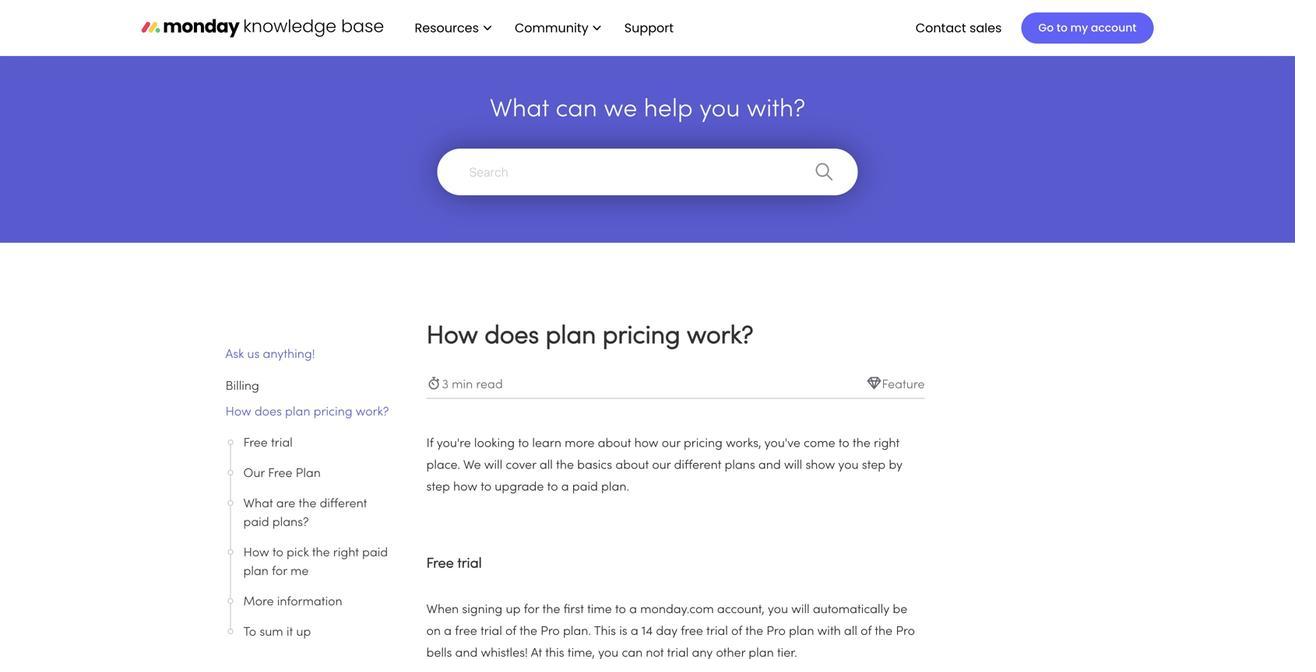 Task type: vqa. For each thing, say whether or not it's contained in the screenshot.
the left started
no



Task type: locate. For each thing, give the bounding box(es) containing it.
the left first
[[542, 605, 560, 616]]

how down 'we'
[[453, 482, 477, 494]]

to sum it up
[[243, 627, 311, 639]]

how down billing
[[225, 407, 251, 419]]

main element
[[399, 0, 1154, 56]]

1 vertical spatial up
[[296, 627, 311, 639]]

the right "are"
[[299, 499, 316, 511]]

to left pick at the bottom left
[[272, 548, 283, 560]]

the down automatically
[[875, 627, 893, 638]]

how inside how does plan pricing work? link
[[225, 407, 251, 419]]

1 vertical spatial right
[[333, 548, 359, 560]]

free down signing
[[455, 627, 477, 638]]

what
[[490, 98, 549, 122], [243, 499, 273, 511]]

2 vertical spatial how
[[243, 548, 269, 560]]

different left the plans
[[674, 460, 721, 472]]

for left first
[[524, 605, 539, 616]]

0 horizontal spatial for
[[272, 567, 287, 578]]

to right time at the left
[[615, 605, 626, 616]]

a inside if you're looking to learn more about how our pricing works, you've come to the right place. we will cover all the basics about our different plans and will show you step by step how to upgrade to a paid plan.
[[561, 482, 569, 494]]

0 vertical spatial all
[[540, 460, 553, 472]]

the right come
[[853, 438, 871, 450]]

work?
[[687, 325, 753, 349], [356, 407, 389, 419]]

different down our free plan link on the bottom
[[320, 499, 367, 511]]

is
[[619, 627, 627, 638]]

2 horizontal spatial free
[[426, 558, 454, 571]]

the inside what are the different paid plans?
[[299, 499, 316, 511]]

will right 'we'
[[484, 460, 503, 472]]

0 vertical spatial different
[[674, 460, 721, 472]]

0 vertical spatial step
[[862, 460, 886, 472]]

how left pick at the bottom left
[[243, 548, 269, 560]]

our left works,
[[662, 438, 680, 450]]

all
[[540, 460, 553, 472], [844, 627, 857, 638]]

tier.
[[777, 648, 797, 660]]

0 horizontal spatial all
[[540, 460, 553, 472]]

it
[[287, 627, 293, 639]]

more
[[565, 438, 595, 450]]

0 horizontal spatial how
[[453, 482, 477, 494]]

0 vertical spatial about
[[598, 438, 631, 450]]

we
[[604, 98, 637, 122]]

Search search field
[[437, 149, 858, 195]]

main content
[[0, 47, 1295, 660]]

a right the upgrade
[[561, 482, 569, 494]]

2 horizontal spatial pro
[[896, 627, 915, 638]]

1 horizontal spatial how does plan pricing work?
[[426, 325, 753, 349]]

1 horizontal spatial does
[[485, 325, 539, 349]]

to
[[1057, 20, 1068, 35], [518, 438, 529, 450], [839, 438, 849, 450], [481, 482, 492, 494], [547, 482, 558, 494], [272, 548, 283, 560], [615, 605, 626, 616]]

for inside "how to pick the right paid plan for me"
[[272, 567, 287, 578]]

paid down basics
[[572, 482, 598, 494]]

what inside what are the different paid plans?
[[243, 499, 273, 511]]

our
[[662, 438, 680, 450], [652, 460, 671, 472]]

help
[[644, 98, 693, 122]]

what for what are the different paid plans?
[[243, 499, 273, 511]]

0 vertical spatial what
[[490, 98, 549, 122]]

can inside when signing up for the first time to a monday.com account, you will automatically be on a free trial of the pro plan. this is a 14 day free trial of the pro plan with all of the pro bells and whistles! at this time, you can not trial any other plan tier.
[[622, 648, 643, 660]]

trial
[[271, 438, 293, 450], [457, 558, 482, 571], [481, 627, 502, 638], [706, 627, 728, 638], [667, 648, 689, 660]]

contact
[[916, 19, 966, 36]]

how does plan pricing work?
[[426, 325, 753, 349], [225, 407, 389, 419]]

does down billing
[[255, 407, 282, 419]]

1 horizontal spatial pro
[[767, 627, 786, 638]]

0 horizontal spatial of
[[505, 627, 516, 638]]

can left not
[[622, 648, 643, 660]]

0 horizontal spatial and
[[455, 648, 478, 660]]

for
[[272, 567, 287, 578], [524, 605, 539, 616]]

1 horizontal spatial pricing
[[603, 325, 680, 349]]

right up by at bottom right
[[874, 438, 900, 450]]

0 vertical spatial right
[[874, 438, 900, 450]]

pick
[[287, 548, 309, 560]]

None search field
[[430, 149, 866, 195]]

ask us anything!
[[225, 349, 315, 361]]

2 vertical spatial paid
[[362, 548, 388, 560]]

0 horizontal spatial does
[[255, 407, 282, 419]]

pro up this
[[541, 627, 560, 638]]

1 horizontal spatial of
[[731, 627, 742, 638]]

right inside "how to pick the right paid plan for me"
[[333, 548, 359, 560]]

will inside when signing up for the first time to a monday.com account, you will automatically be on a free trial of the pro plan. this is a 14 day free trial of the pro plan with all of the pro bells and whistles! at this time, you can not trial any other plan tier.
[[791, 605, 810, 616]]

right
[[874, 438, 900, 450], [333, 548, 359, 560]]

you down this
[[598, 648, 619, 660]]

the right pick at the bottom left
[[312, 548, 330, 560]]

up
[[506, 605, 521, 616], [296, 627, 311, 639]]

0 horizontal spatial what
[[243, 499, 273, 511]]

day
[[656, 627, 678, 638]]

0 vertical spatial how
[[426, 325, 478, 349]]

how right more
[[634, 438, 659, 450]]

1 horizontal spatial free
[[268, 468, 292, 480]]

1 vertical spatial our
[[652, 460, 671, 472]]

right right pick at the bottom left
[[333, 548, 359, 560]]

1 vertical spatial how does plan pricing work?
[[225, 407, 389, 419]]

2 horizontal spatial of
[[861, 627, 872, 638]]

paid
[[572, 482, 598, 494], [243, 518, 269, 529], [362, 548, 388, 560]]

does
[[485, 325, 539, 349], [255, 407, 282, 419]]

1 vertical spatial how
[[453, 482, 477, 494]]

0 vertical spatial free trial
[[243, 438, 293, 450]]

on
[[426, 627, 441, 638]]

about
[[598, 438, 631, 450], [616, 460, 649, 472]]

plan
[[546, 325, 596, 349], [285, 407, 310, 419], [243, 567, 269, 578], [789, 627, 814, 638], [749, 648, 774, 660]]

of down automatically
[[861, 627, 872, 638]]

1 vertical spatial work?
[[356, 407, 389, 419]]

paid inside "how to pick the right paid plan for me"
[[362, 548, 388, 560]]

1 vertical spatial paid
[[243, 518, 269, 529]]

1 horizontal spatial can
[[622, 648, 643, 660]]

list
[[399, 0, 686, 56]]

and down you've
[[758, 460, 781, 472]]

pro up tier.
[[767, 627, 786, 638]]

about up basics
[[598, 438, 631, 450]]

more information
[[243, 597, 342, 609]]

1 horizontal spatial what
[[490, 98, 549, 122]]

0 vertical spatial work?
[[687, 325, 753, 349]]

0 horizontal spatial pricing
[[314, 407, 352, 419]]

trial right not
[[667, 648, 689, 660]]

0 vertical spatial for
[[272, 567, 287, 578]]

trial up other
[[706, 627, 728, 638]]

learn
[[532, 438, 561, 450]]

how to pick the right paid plan for me
[[243, 548, 388, 578]]

contact sales link
[[908, 15, 1010, 41]]

monday.com logo image
[[141, 11, 384, 44]]

1 vertical spatial plan.
[[563, 627, 591, 638]]

the down more
[[556, 460, 574, 472]]

of up the whistles!
[[505, 627, 516, 638]]

about right basics
[[616, 460, 649, 472]]

1 vertical spatial free trial
[[426, 558, 482, 571]]

and inside when signing up for the first time to a monday.com account, you will automatically be on a free trial of the pro plan. this is a 14 day free trial of the pro plan with all of the pro bells and whistles! at this time, you can not trial any other plan tier.
[[455, 648, 478, 660]]

0 vertical spatial how
[[634, 438, 659, 450]]

1 vertical spatial for
[[524, 605, 539, 616]]

0 horizontal spatial paid
[[243, 518, 269, 529]]

1 vertical spatial all
[[844, 627, 857, 638]]

0 vertical spatial paid
[[572, 482, 598, 494]]

pricing
[[603, 325, 680, 349], [314, 407, 352, 419], [684, 438, 723, 450]]

0 horizontal spatial different
[[320, 499, 367, 511]]

0 horizontal spatial how does plan pricing work?
[[225, 407, 389, 419]]

plan. up time,
[[563, 627, 591, 638]]

plan.
[[601, 482, 629, 494], [563, 627, 591, 638]]

free up when
[[426, 558, 454, 571]]

account,
[[717, 605, 765, 616]]

1 horizontal spatial different
[[674, 460, 721, 472]]

free trial up our
[[243, 438, 293, 450]]

all right with
[[844, 627, 857, 638]]

plan. inside when signing up for the first time to a monday.com account, you will automatically be on a free trial of the pro plan. this is a 14 day free trial of the pro plan with all of the pro bells and whistles! at this time, you can not trial any other plan tier.
[[563, 627, 591, 638]]

1 vertical spatial and
[[455, 648, 478, 660]]

free trial up when
[[426, 558, 482, 571]]

show
[[806, 460, 835, 472]]

paid left plans?
[[243, 518, 269, 529]]

billing link
[[225, 381, 259, 393]]

go
[[1038, 20, 1054, 35]]

plans
[[725, 460, 755, 472]]

account
[[1091, 20, 1137, 35]]

be
[[893, 605, 907, 616]]

free trial
[[243, 438, 293, 450], [426, 558, 482, 571]]

plan. down basics
[[601, 482, 629, 494]]

you right the show
[[838, 460, 859, 472]]

you've
[[765, 438, 801, 450]]

support
[[624, 19, 674, 36]]

will up tier.
[[791, 605, 810, 616]]

support link
[[617, 15, 686, 41], [624, 19, 678, 36]]

community
[[515, 19, 589, 36]]

of
[[505, 627, 516, 638], [731, 627, 742, 638], [861, 627, 872, 638]]

the up at
[[520, 627, 537, 638]]

feature
[[882, 380, 925, 391]]

trial inside free trial link
[[271, 438, 293, 450]]

our free plan link
[[243, 465, 388, 484]]

community link
[[507, 15, 609, 41]]

pro
[[541, 627, 560, 638], [767, 627, 786, 638], [896, 627, 915, 638]]

2 horizontal spatial paid
[[572, 482, 598, 494]]

0 horizontal spatial step
[[426, 482, 450, 494]]

cover
[[506, 460, 536, 472]]

0 vertical spatial free
[[243, 438, 268, 450]]

step down place.
[[426, 482, 450, 494]]

up inside when signing up for the first time to a monday.com account, you will automatically be on a free trial of the pro plan. this is a 14 day free trial of the pro plan with all of the pro bells and whistles! at this time, you can not trial any other plan tier.
[[506, 605, 521, 616]]

0 horizontal spatial right
[[333, 548, 359, 560]]

by
[[889, 460, 903, 472]]

none search field inside main content
[[430, 149, 866, 195]]

0 vertical spatial plan.
[[601, 482, 629, 494]]

you right account,
[[768, 605, 788, 616]]

and inside if you're looking to learn more about how our pricing works, you've come to the right place. we will cover all the basics about our different plans and will show you step by step how to upgrade to a paid plan.
[[758, 460, 781, 472]]

0 horizontal spatial free
[[455, 627, 477, 638]]

step left by at bottom right
[[862, 460, 886, 472]]

2 horizontal spatial pricing
[[684, 438, 723, 450]]

1 vertical spatial how
[[225, 407, 251, 419]]

free trial link
[[243, 435, 388, 453]]

how up the 3
[[426, 325, 478, 349]]

pro down be
[[896, 627, 915, 638]]

read
[[476, 380, 503, 391]]

up right "it"
[[296, 627, 311, 639]]

you
[[699, 98, 740, 122], [838, 460, 859, 472], [768, 605, 788, 616], [598, 648, 619, 660]]

1 horizontal spatial plan.
[[601, 482, 629, 494]]

up right signing
[[506, 605, 521, 616]]

2 vertical spatial free
[[426, 558, 454, 571]]

0 vertical spatial and
[[758, 460, 781, 472]]

does up read
[[485, 325, 539, 349]]

1 horizontal spatial all
[[844, 627, 857, 638]]

to right go
[[1057, 20, 1068, 35]]

to inside main element
[[1057, 20, 1068, 35]]

all down learn
[[540, 460, 553, 472]]

14
[[642, 627, 653, 638]]

free
[[455, 627, 477, 638], [681, 627, 703, 638]]

1 horizontal spatial for
[[524, 605, 539, 616]]

will down you've
[[784, 460, 802, 472]]

how to pick the right paid plan for me link
[[243, 544, 388, 582]]

a right on
[[444, 627, 452, 638]]

what are the different paid plans? link
[[243, 495, 388, 533]]

free up any
[[681, 627, 703, 638]]

1 horizontal spatial step
[[862, 460, 886, 472]]

us
[[247, 349, 260, 361]]

our right basics
[[652, 460, 671, 472]]

for left me
[[272, 567, 287, 578]]

1 horizontal spatial and
[[758, 460, 781, 472]]

free up our
[[243, 438, 268, 450]]

2 vertical spatial pricing
[[684, 438, 723, 450]]

you right help
[[699, 98, 740, 122]]

1 vertical spatial different
[[320, 499, 367, 511]]

will
[[484, 460, 503, 472], [784, 460, 802, 472], [791, 605, 810, 616]]

1 horizontal spatial free
[[681, 627, 703, 638]]

and right bells
[[455, 648, 478, 660]]

0 horizontal spatial free trial
[[243, 438, 293, 450]]

1 horizontal spatial work?
[[687, 325, 753, 349]]

with?
[[747, 98, 805, 122]]

to inside when signing up for the first time to a monday.com account, you will automatically be on a free trial of the pro plan. this is a 14 day free trial of the pro plan with all of the pro bells and whistles! at this time, you can not trial any other plan tier.
[[615, 605, 626, 616]]

of down account,
[[731, 627, 742, 638]]

2 of from the left
[[731, 627, 742, 638]]

3 pro from the left
[[896, 627, 915, 638]]

1 vertical spatial what
[[243, 499, 273, 511]]

0 vertical spatial up
[[506, 605, 521, 616]]

1 horizontal spatial how
[[634, 438, 659, 450]]

main content containing what can we help you with?
[[0, 47, 1295, 660]]

how inside "how to pick the right paid plan for me"
[[243, 548, 269, 560]]

a right time at the left
[[629, 605, 637, 616]]

to up cover
[[518, 438, 529, 450]]

0 horizontal spatial pro
[[541, 627, 560, 638]]

2 free from the left
[[681, 627, 703, 638]]

0 horizontal spatial can
[[556, 98, 597, 122]]

more
[[243, 597, 274, 609]]

come
[[804, 438, 835, 450]]

0 horizontal spatial plan.
[[563, 627, 591, 638]]

how
[[426, 325, 478, 349], [225, 407, 251, 419], [243, 548, 269, 560]]

1 horizontal spatial right
[[874, 438, 900, 450]]

0 vertical spatial our
[[662, 438, 680, 450]]

free right our
[[268, 468, 292, 480]]

the down account,
[[745, 627, 763, 638]]

1 vertical spatial can
[[622, 648, 643, 660]]

when signing up for the first time to a monday.com account, you will automatically be on a free trial of the pro plan. this is a 14 day free trial of the pro plan with all of the pro bells and whistles! at this time, you can not trial any other plan tier.
[[426, 605, 915, 660]]

can
[[556, 98, 597, 122], [622, 648, 643, 660]]

trial up our free plan
[[271, 438, 293, 450]]

can left 'we' at left
[[556, 98, 597, 122]]

1 horizontal spatial up
[[506, 605, 521, 616]]

a
[[561, 482, 569, 494], [629, 605, 637, 616], [444, 627, 452, 638], [631, 627, 638, 638]]

1 horizontal spatial paid
[[362, 548, 388, 560]]

for inside when signing up for the first time to a monday.com account, you will automatically be on a free trial of the pro plan. this is a 14 day free trial of the pro plan with all of the pro bells and whistles! at this time, you can not trial any other plan tier.
[[524, 605, 539, 616]]

ask
[[225, 349, 244, 361]]

paid down 'what are the different paid plans?' link
[[362, 548, 388, 560]]

list containing resources
[[399, 0, 686, 56]]



Task type: describe. For each thing, give the bounding box(es) containing it.
go to my account link
[[1021, 12, 1154, 44]]

trial down signing
[[481, 627, 502, 638]]

our free plan
[[243, 468, 321, 480]]

plan inside how does plan pricing work? link
[[285, 407, 310, 419]]

at
[[531, 648, 542, 660]]

ask us anything! link
[[225, 346, 389, 364]]

to inside "how to pick the right paid plan for me"
[[272, 548, 283, 560]]

other
[[716, 648, 745, 660]]

the inside "how to pick the right paid plan for me"
[[312, 548, 330, 560]]

0 horizontal spatial work?
[[356, 407, 389, 419]]

any
[[692, 648, 713, 660]]

1 free from the left
[[455, 627, 477, 638]]

sales
[[970, 19, 1002, 36]]

plan inside "how to pick the right paid plan for me"
[[243, 567, 269, 578]]

all inside when signing up for the first time to a monday.com account, you will automatically be on a free trial of the pro plan. this is a 14 day free trial of the pro plan with all of the pro bells and whistles! at this time, you can not trial any other plan tier.
[[844, 627, 857, 638]]

billing
[[225, 381, 259, 393]]

what for what can we help you with?
[[490, 98, 549, 122]]

min
[[452, 380, 473, 391]]

all inside if you're looking to learn more about how our pricing works, you've come to the right place. we will cover all the basics about our different plans and will show you step by step how to upgrade to a paid plan.
[[540, 460, 553, 472]]

upgrade
[[495, 482, 544, 494]]

resources
[[415, 19, 479, 36]]

to right come
[[839, 438, 849, 450]]

1 vertical spatial free
[[268, 468, 292, 480]]

time,
[[568, 648, 595, 660]]

time
[[587, 605, 612, 616]]

3 min read
[[442, 380, 503, 391]]

3
[[442, 380, 449, 391]]

my
[[1071, 20, 1088, 35]]

monday.com
[[640, 605, 714, 616]]

more information link
[[243, 593, 388, 612]]

1 horizontal spatial free trial
[[426, 558, 482, 571]]

0 horizontal spatial free
[[243, 438, 268, 450]]

to down 'we'
[[481, 482, 492, 494]]

paid inside what are the different paid plans?
[[243, 518, 269, 529]]

0 horizontal spatial up
[[296, 627, 311, 639]]

plan. inside if you're looking to learn more about how our pricing works, you've come to the right place. we will cover all the basics about our different plans and will show you step by step how to upgrade to a paid plan.
[[601, 482, 629, 494]]

0 vertical spatial pricing
[[603, 325, 680, 349]]

plans?
[[272, 518, 309, 529]]

place.
[[426, 460, 460, 472]]

a right is
[[631, 627, 638, 638]]

right inside if you're looking to learn more about how our pricing works, you've come to the right place. we will cover all the basics about our different plans and will show you step by step how to upgrade to a paid plan.
[[874, 438, 900, 450]]

0 vertical spatial can
[[556, 98, 597, 122]]

not
[[646, 648, 664, 660]]

trial up signing
[[457, 558, 482, 571]]

with
[[817, 627, 841, 638]]

1 pro from the left
[[541, 627, 560, 638]]

looking
[[474, 438, 515, 450]]

1 vertical spatial step
[[426, 482, 450, 494]]

1 vertical spatial about
[[616, 460, 649, 472]]

plan
[[296, 468, 321, 480]]

bells
[[426, 648, 452, 660]]

this
[[594, 627, 616, 638]]

works,
[[726, 438, 761, 450]]

pricing inside if you're looking to learn more about how our pricing works, you've come to the right place. we will cover all the basics about our different plans and will show you step by step how to upgrade to a paid plan.
[[684, 438, 723, 450]]

3 of from the left
[[861, 627, 872, 638]]

if
[[426, 438, 433, 450]]

you're
[[437, 438, 471, 450]]

1 of from the left
[[505, 627, 516, 638]]

0 vertical spatial does
[[485, 325, 539, 349]]

if you're looking to learn more about how our pricing works, you've come to the right place. we will cover all the basics about our different plans and will show you step by step how to upgrade to a paid plan.
[[426, 438, 903, 494]]

sum
[[260, 627, 283, 639]]

paid inside if you're looking to learn more about how our pricing works, you've come to the right place. we will cover all the basics about our different plans and will show you step by step how to upgrade to a paid plan.
[[572, 482, 598, 494]]

what can we help you with?
[[490, 98, 805, 122]]

basics
[[577, 460, 612, 472]]

2 pro from the left
[[767, 627, 786, 638]]

resources link
[[407, 15, 499, 41]]

different inside what are the different paid plans?
[[320, 499, 367, 511]]

information
[[277, 597, 342, 609]]

what are the different paid plans?
[[243, 499, 367, 529]]

to
[[243, 627, 256, 639]]

go to my account
[[1038, 20, 1137, 35]]

to right the upgrade
[[547, 482, 558, 494]]

to sum it up link
[[243, 624, 388, 643]]

contact sales
[[916, 19, 1002, 36]]

automatically
[[813, 605, 890, 616]]

how does plan pricing work? link
[[225, 403, 389, 422]]

when
[[426, 605, 459, 616]]

you inside if you're looking to learn more about how our pricing works, you've come to the right place. we will cover all the basics about our different plans and will show you step by step how to upgrade to a paid plan.
[[838, 460, 859, 472]]

1 vertical spatial does
[[255, 407, 282, 419]]

different inside if you're looking to learn more about how our pricing works, you've come to the right place. we will cover all the basics about our different plans and will show you step by step how to upgrade to a paid plan.
[[674, 460, 721, 472]]

whistles!
[[481, 648, 528, 660]]

first
[[564, 605, 584, 616]]

are
[[276, 499, 295, 511]]

signing
[[462, 605, 503, 616]]

me
[[290, 567, 309, 578]]

0 vertical spatial how does plan pricing work?
[[426, 325, 753, 349]]

we
[[463, 460, 481, 472]]

this
[[545, 648, 564, 660]]

1 vertical spatial pricing
[[314, 407, 352, 419]]

our
[[243, 468, 265, 480]]

anything!
[[263, 349, 315, 361]]



